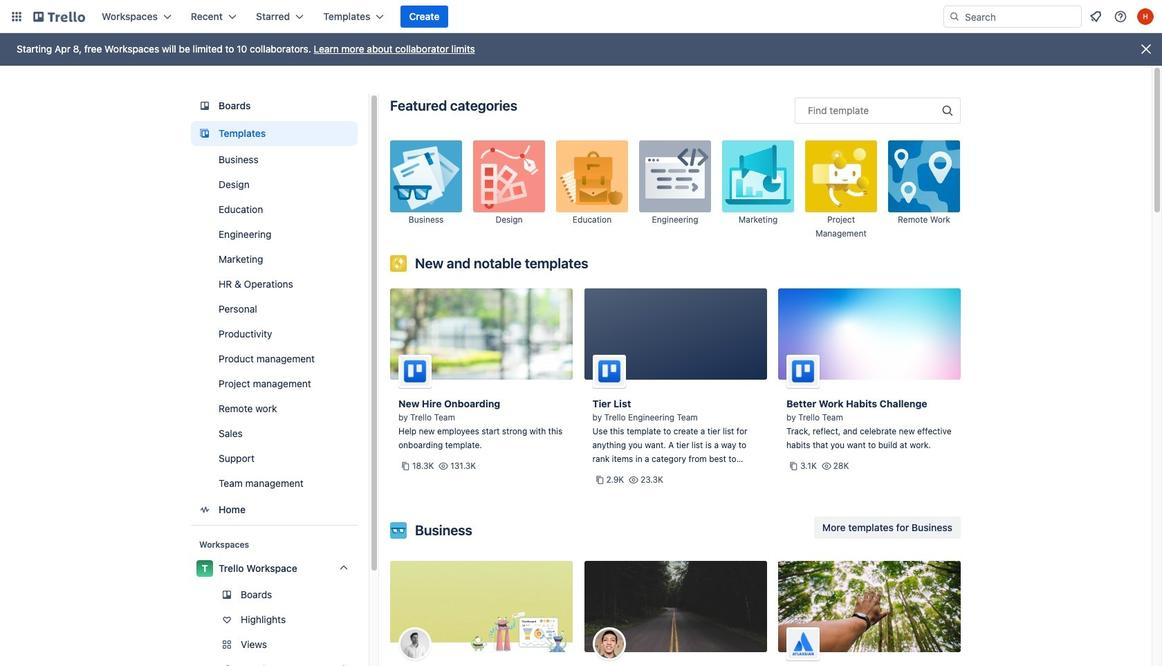 Task type: vqa. For each thing, say whether or not it's contained in the screenshot.
second forward icon from the bottom of the page
yes



Task type: locate. For each thing, give the bounding box(es) containing it.
template board image
[[196, 125, 213, 142]]

business icon image
[[390, 140, 462, 212], [390, 522, 407, 539]]

syarfandi achmad image
[[593, 627, 626, 661]]

home image
[[196, 502, 213, 518]]

education icon image
[[556, 140, 628, 212]]

None field
[[795, 98, 961, 124]]

1 horizontal spatial trello team image
[[787, 355, 820, 388]]

Search field
[[960, 7, 1081, 26]]

search image
[[949, 11, 960, 22]]

1 vertical spatial forward image
[[355, 661, 372, 666]]

2 business icon image from the top
[[390, 522, 407, 539]]

howard (howard38800628) image
[[1137, 8, 1154, 25]]

forward image
[[355, 636, 372, 653], [355, 661, 372, 666]]

forward image left toni, founder @ crmble image
[[355, 636, 372, 653]]

atlassian image
[[787, 627, 820, 661]]

0 vertical spatial business icon image
[[390, 140, 462, 212]]

toni, founder @ crmble image
[[398, 627, 432, 661]]

0 horizontal spatial trello team image
[[398, 355, 432, 388]]

0 vertical spatial forward image
[[355, 636, 372, 653]]

1 business icon image from the top
[[390, 140, 462, 212]]

trello engineering team image
[[593, 355, 626, 388]]

design icon image
[[473, 140, 545, 212]]

2 trello team image from the left
[[787, 355, 820, 388]]

remote work icon image
[[888, 140, 960, 212]]

forward image right add 'image'
[[355, 661, 372, 666]]

trello team image
[[398, 355, 432, 388], [787, 355, 820, 388]]

back to home image
[[33, 6, 85, 28]]

project management icon image
[[805, 140, 877, 212]]

1 vertical spatial business icon image
[[390, 522, 407, 539]]

primary element
[[0, 0, 1162, 33]]



Task type: describe. For each thing, give the bounding box(es) containing it.
2 forward image from the top
[[355, 661, 372, 666]]

0 notifications image
[[1088, 8, 1104, 25]]

engineering icon image
[[639, 140, 711, 212]]

marketing icon image
[[722, 140, 794, 212]]

1 trello team image from the left
[[398, 355, 432, 388]]

open information menu image
[[1114, 10, 1128, 24]]

board image
[[196, 98, 213, 114]]

1 forward image from the top
[[355, 636, 372, 653]]

add image
[[336, 661, 352, 666]]



